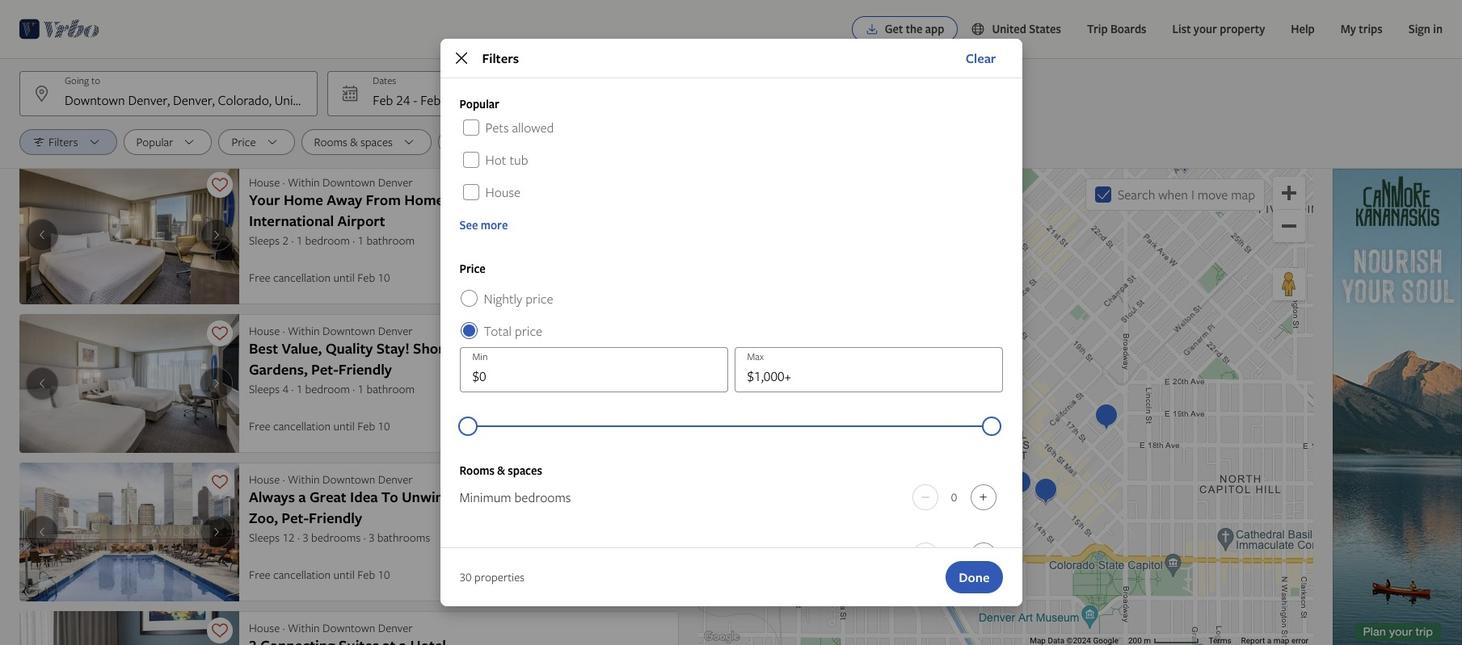 Task type: locate. For each thing, give the bounding box(es) containing it.
1 vertical spatial bathrooms
[[515, 547, 575, 565]]

0 vertical spatial minimum
[[460, 489, 511, 507]]

bathroom
[[367, 233, 415, 248], [367, 382, 415, 397]]

0 vertical spatial bedroom
[[305, 233, 350, 248]]

away
[[327, 190, 362, 210]]

within
[[288, 175, 320, 190], [288, 323, 320, 339], [288, 472, 320, 487], [288, 621, 320, 636]]

bathroom inside house · within downtown denver your home away from home! pet-friendly, near denver international airport sleeps 2 · 1 bedroom · 1 bathroom
[[367, 233, 415, 248]]

cancellation down "12" on the left bottom of page
[[273, 567, 331, 583]]

1 vertical spatial 10
[[378, 419, 390, 434]]

guest room image
[[19, 612, 239, 646]]

0 vertical spatial &
[[350, 134, 358, 150]]

feb left 24
[[373, 91, 393, 109]]

properties
[[474, 570, 525, 585]]

free down zoo, at left
[[249, 567, 270, 583]]

bathroom down airport
[[367, 233, 415, 248]]

1 until from the top
[[333, 270, 355, 285]]

free down the gardens,
[[249, 419, 270, 434]]

rooms & spaces up relaxing
[[460, 463, 542, 479]]

search
[[1118, 186, 1155, 204]]

0 horizontal spatial popular
[[136, 134, 173, 150]]

1 vertical spatial sleeps
[[249, 382, 280, 397]]

bathroom down stay! in the left of the page
[[367, 382, 415, 397]]

dialog containing filters
[[440, 39, 1022, 646]]

done
[[959, 569, 990, 587]]

0 vertical spatial free
[[249, 270, 270, 285]]

1 vertical spatial price
[[515, 323, 543, 340]]

house · within downtown denver always a great idea to unwind! 3 relaxing units, near denver zoo, pet-friendly sleeps 12 · 3 bedrooms · 3 bathrooms
[[249, 472, 655, 546]]

1 vertical spatial bedroom
[[305, 382, 350, 397]]

2 horizontal spatial pet-
[[452, 190, 479, 210]]

2 minimum from the top
[[460, 547, 511, 565]]

$0, Minimum, Price range field
[[469, 409, 993, 445]]

2 vertical spatial pet-
[[282, 508, 309, 529]]

trips
[[1359, 21, 1383, 36]]

filters inside button
[[48, 134, 78, 150]]

2 sleeps from the top
[[249, 382, 280, 397]]

free cancellation until feb 10 for ·
[[249, 270, 390, 285]]

filters button
[[19, 129, 117, 155]]

1 down airport
[[358, 233, 364, 248]]

gardens,
[[249, 360, 308, 380]]

downtown inside the house · within downtown denver best value, quality stay! short drive to denver botanic gardens, pet-friendly sleeps 4 · 1 bedroom · 1 bathroom
[[323, 323, 375, 339]]

0 vertical spatial spaces
[[361, 134, 393, 150]]

free cancellation until feb 10 down 4
[[249, 419, 390, 434]]

1 10 from the top
[[378, 270, 390, 285]]

0 vertical spatial friendly
[[338, 360, 392, 380]]

3 until from the top
[[333, 567, 355, 583]]

dialog
[[440, 39, 1022, 646]]

1 vertical spatial free cancellation until feb 10
[[249, 419, 390, 434]]

1 horizontal spatial rooms
[[460, 463, 495, 479]]

0 vertical spatial bathroom
[[367, 233, 415, 248]]

hot tub
[[485, 151, 528, 169]]

1 sleeps from the top
[[249, 233, 280, 248]]

1 vertical spatial pet-
[[311, 360, 338, 380]]

cancellation for ·
[[273, 270, 331, 285]]

1 horizontal spatial popular
[[460, 96, 499, 112]]

sleeps inside house · within downtown denver your home away from home! pet-friendly, near denver international airport sleeps 2 · 1 bedroom · 1 bathroom
[[249, 233, 280, 248]]

1 vertical spatial bedrooms
[[311, 530, 361, 546]]

near right friendly,
[[540, 190, 572, 210]]

swimming pool image
[[19, 463, 239, 602]]

price
[[526, 290, 553, 308], [515, 323, 543, 340]]

1
[[296, 233, 302, 248], [358, 233, 364, 248], [296, 382, 302, 397], [358, 382, 364, 397]]

house for your home away from home! pet-friendly, near denver international airport
[[249, 175, 280, 190]]

price inside "dialog"
[[460, 261, 486, 276]]

2 within from the top
[[288, 323, 320, 339]]

1 vertical spatial bathroom
[[367, 382, 415, 397]]

house inside the house · within downtown denver best value, quality stay! short drive to denver botanic gardens, pet-friendly sleeps 4 · 1 bedroom · 1 bathroom
[[249, 323, 280, 339]]

0 horizontal spatial filters
[[48, 134, 78, 150]]

4
[[283, 382, 289, 397]]

3 free cancellation until feb 10 from the top
[[249, 567, 390, 583]]

3 within from the top
[[288, 472, 320, 487]]

1 free from the top
[[249, 270, 270, 285]]

within for a
[[288, 472, 320, 487]]

3 downtown from the top
[[323, 472, 375, 487]]

1 horizontal spatial pet-
[[311, 360, 338, 380]]

price right total
[[515, 323, 543, 340]]

0 vertical spatial 10
[[378, 270, 390, 285]]

0 vertical spatial pet-
[[452, 190, 479, 210]]

sleeps left 2
[[249, 233, 280, 248]]

house
[[249, 175, 280, 190], [485, 183, 521, 201], [249, 323, 280, 339], [249, 472, 280, 487], [249, 621, 280, 636]]

0 horizontal spatial bathrooms
[[377, 530, 430, 546]]

1 horizontal spatial rooms & spaces
[[460, 463, 542, 479]]

pet- down "value,"
[[311, 360, 338, 380]]

0 vertical spatial until
[[333, 270, 355, 285]]

downtown for away
[[323, 175, 375, 190]]

1 vertical spatial rooms
[[460, 463, 495, 479]]

1 minimum from the top
[[460, 489, 511, 507]]

to
[[381, 487, 398, 508]]

0 vertical spatial sleeps
[[249, 233, 280, 248]]

price
[[232, 134, 256, 150], [460, 261, 486, 276]]

cancellation down 2
[[273, 270, 331, 285]]

2 10 from the top
[[378, 419, 390, 434]]

until up "house · within downtown denver"
[[333, 567, 355, 583]]

1 bathroom from the top
[[367, 233, 415, 248]]

within inside house · within downtown denver always a great idea to unwind! 3 relaxing units, near denver zoo, pet-friendly sleeps 12 · 3 bedrooms · 3 bathrooms
[[288, 472, 320, 487]]

unit with king bed. exact unit will be assigned upon arrival. views, colors, and decor may vary. image
[[19, 166, 239, 305]]

1 vertical spatial near
[[572, 487, 604, 508]]

allowed
[[512, 119, 554, 137]]

2 vertical spatial free
[[249, 567, 270, 583]]

sort by recommended button
[[438, 129, 598, 155]]

tub
[[510, 151, 528, 169]]

clear
[[966, 49, 996, 67]]

10
[[378, 270, 390, 285], [378, 419, 390, 434], [378, 567, 390, 583]]

free
[[249, 270, 270, 285], [249, 419, 270, 434], [249, 567, 270, 583]]

3 sleeps from the top
[[249, 530, 280, 546]]

2 vertical spatial cancellation
[[273, 567, 331, 583]]

2 downtown from the top
[[323, 323, 375, 339]]

price for nightly price
[[526, 290, 553, 308]]

group
[[0, 17, 698, 646]]

3 right "12" on the left bottom of page
[[302, 530, 309, 546]]

the
[[906, 21, 923, 36]]

rooms & spaces up away
[[314, 134, 393, 150]]

minimum for minimum bathrooms
[[460, 547, 511, 565]]

bedrooms
[[515, 489, 571, 507], [311, 530, 361, 546]]

done button
[[946, 562, 1003, 594]]

0 vertical spatial near
[[540, 190, 572, 210]]

rooms & spaces
[[314, 134, 393, 150], [460, 463, 542, 479]]

bathrooms up properties
[[515, 547, 575, 565]]

1 cancellation from the top
[[273, 270, 331, 285]]

1 vertical spatial popular
[[136, 134, 173, 150]]

0 vertical spatial bathrooms
[[377, 530, 430, 546]]

sleeps down zoo, at left
[[249, 530, 280, 546]]

1 vertical spatial spaces
[[508, 463, 542, 479]]

when
[[1159, 186, 1188, 204]]

price inside button
[[232, 134, 256, 150]]

minimum up 30 properties
[[460, 547, 511, 565]]

2 bathroom from the top
[[367, 382, 415, 397]]

3 10 from the top
[[378, 567, 390, 583]]

filters
[[482, 49, 519, 67], [48, 134, 78, 150]]

more
[[481, 217, 508, 233]]

0 horizontal spatial spaces
[[361, 134, 393, 150]]

price up "your"
[[232, 134, 256, 150]]

friendly
[[338, 360, 392, 380], [309, 508, 362, 529]]

12
[[283, 530, 295, 546]]

0 vertical spatial price
[[232, 134, 256, 150]]

2 vertical spatial until
[[333, 567, 355, 583]]

1 vertical spatial cancellation
[[273, 419, 331, 434]]

0 vertical spatial price
[[526, 290, 553, 308]]

get the app
[[885, 21, 944, 36]]

show previous image for your home away from home! pet-friendly, near denver international airport image
[[32, 229, 52, 242]]

4 within from the top
[[288, 621, 320, 636]]

see more button
[[460, 217, 1003, 233]]

10 down airport
[[378, 270, 390, 285]]

within inside the house · within downtown denver best value, quality stay! short drive to denver botanic gardens, pet-friendly sleeps 4 · 1 bedroom · 1 bathroom
[[288, 323, 320, 339]]

2 vertical spatial 10
[[378, 567, 390, 583]]

within inside house · within downtown denver your home away from home! pet-friendly, near denver international airport sleeps 2 · 1 bedroom · 1 bathroom
[[288, 175, 320, 190]]

downtown
[[323, 175, 375, 190], [323, 323, 375, 339], [323, 472, 375, 487], [323, 621, 375, 636]]

& up away
[[350, 134, 358, 150]]

1 horizontal spatial filters
[[482, 49, 519, 67]]

2 cancellation from the top
[[273, 419, 331, 434]]

0 horizontal spatial &
[[350, 134, 358, 150]]

until up the great
[[333, 419, 355, 434]]

house inside house · within downtown denver always a great idea to unwind! 3 relaxing units, near denver zoo, pet-friendly sleeps 12 · 3 bedrooms · 3 bathrooms
[[249, 472, 280, 487]]

house · within downtown denver your home away from home! pet-friendly, near denver international airport sleeps 2 · 1 bedroom · 1 bathroom
[[249, 175, 623, 248]]

price right "nightly"
[[526, 290, 553, 308]]

0 vertical spatial rooms
[[314, 134, 347, 150]]

1 vertical spatial until
[[333, 419, 355, 434]]

bedrooms up "minimum bathrooms"
[[515, 489, 571, 507]]

filters down show previous image for you found it! 2 comfortable units, w/ pool, close to denver art museum
[[48, 134, 78, 150]]

until down airport
[[333, 270, 355, 285]]

filters right close sort and filter icon
[[482, 49, 519, 67]]

spaces inside "dialog"
[[508, 463, 542, 479]]

0 vertical spatial cancellation
[[273, 270, 331, 285]]

bedroom down airport
[[305, 233, 350, 248]]

1 within from the top
[[288, 175, 320, 190]]

rooms inside button
[[314, 134, 347, 150]]

from
[[366, 190, 401, 210]]

spaces down feb 24 - feb 25
[[361, 134, 393, 150]]

3 free from the top
[[249, 567, 270, 583]]

·
[[283, 175, 285, 190], [291, 233, 294, 248], [353, 233, 355, 248], [283, 323, 285, 339], [291, 382, 294, 397], [353, 382, 355, 397], [283, 472, 285, 487], [297, 530, 300, 546], [363, 530, 366, 546], [283, 621, 285, 636]]

bathrooms
[[377, 530, 430, 546], [515, 547, 575, 565]]

1 vertical spatial price
[[460, 261, 486, 276]]

spaces up minimum bedrooms
[[508, 463, 542, 479]]

increase bedrooms image
[[974, 491, 993, 504]]

1 right 4
[[296, 382, 302, 397]]

0 horizontal spatial pet-
[[282, 508, 309, 529]]

1 vertical spatial rooms & spaces
[[460, 463, 542, 479]]

1 horizontal spatial &
[[497, 463, 505, 479]]

1 horizontal spatial spaces
[[508, 463, 542, 479]]

downtown inside house · within downtown denver always a great idea to unwind! 3 relaxing units, near denver zoo, pet-friendly sleeps 12 · 3 bedrooms · 3 bathrooms
[[323, 472, 375, 487]]

by
[[474, 134, 486, 150]]

2 vertical spatial sleeps
[[249, 530, 280, 546]]

sort by recommended
[[451, 134, 559, 150]]

show previous image for always a great idea to unwind! 3 relaxing units, near denver zoo, pet-friendly image
[[32, 526, 52, 539]]

3
[[460, 487, 468, 508], [302, 530, 309, 546], [368, 530, 375, 546]]

1 downtown from the top
[[323, 175, 375, 190]]

$1,000 and above, Maximum, Price range field
[[469, 409, 993, 445]]

& inside "dialog"
[[497, 463, 505, 479]]

2 bedroom from the top
[[305, 382, 350, 397]]

downtown for quality
[[323, 323, 375, 339]]

pet- up see
[[452, 190, 479, 210]]

help link
[[1278, 13, 1328, 45]]

popular button
[[123, 129, 212, 155]]

1 horizontal spatial price
[[460, 261, 486, 276]]

popular inside 'button'
[[136, 134, 173, 150]]

list your property link
[[1160, 13, 1278, 45]]

pet- up "12" on the left bottom of page
[[282, 508, 309, 529]]

minimum
[[460, 489, 511, 507], [460, 547, 511, 565]]

free cancellation until feb 10
[[249, 270, 390, 285], [249, 419, 390, 434], [249, 567, 390, 583]]

free down international
[[249, 270, 270, 285]]

0 horizontal spatial price
[[232, 134, 256, 150]]

list your property
[[1172, 21, 1265, 36]]

house · within downtown denver
[[249, 621, 413, 636]]

bedroom right 4
[[305, 382, 350, 397]]

cancellation
[[273, 270, 331, 285], [273, 419, 331, 434], [273, 567, 331, 583]]

rooms & spaces button
[[301, 129, 431, 155]]

my
[[1341, 21, 1356, 36]]

1 vertical spatial free
[[249, 419, 270, 434]]

denver
[[378, 175, 413, 190], [575, 190, 623, 210], [378, 323, 413, 339], [510, 339, 557, 359], [378, 472, 413, 487], [607, 487, 655, 508], [378, 621, 413, 636]]

feb 24 - feb 25
[[373, 91, 458, 109]]

friendly down quality
[[338, 360, 392, 380]]

0 horizontal spatial rooms
[[314, 134, 347, 150]]

price up "nightly"
[[460, 261, 486, 276]]

download the app button image
[[865, 23, 878, 36]]

trip
[[1087, 21, 1108, 36]]

cancellation down 4
[[273, 419, 331, 434]]

1 vertical spatial &
[[497, 463, 505, 479]]

free cancellation until feb 10 down 2
[[249, 270, 390, 285]]

&
[[350, 134, 358, 150], [497, 463, 505, 479]]

friendly down the great
[[309, 508, 362, 529]]

map
[[1231, 186, 1255, 204]]

1 vertical spatial minimum
[[460, 547, 511, 565]]

$1,000 and above, Maximum, Price text field
[[734, 348, 1003, 393]]

25
[[444, 91, 458, 109]]

10 up "house · within downtown denver"
[[378, 567, 390, 583]]

house inside "dialog"
[[485, 183, 521, 201]]

3 down idea
[[368, 530, 375, 546]]

show previous image for best value, quality stay! short drive to denver botanic gardens, pet-friendly image
[[32, 377, 52, 390]]

1 vertical spatial filters
[[48, 134, 78, 150]]

downtown inside house · within downtown denver your home away from home! pet-friendly, near denver international airport sleeps 2 · 1 bedroom · 1 bathroom
[[323, 175, 375, 190]]

bedroom inside house · within downtown denver your home away from home! pet-friendly, near denver international airport sleeps 2 · 1 bedroom · 1 bathroom
[[305, 233, 350, 248]]

to
[[492, 339, 506, 359]]

sleeps left 4
[[249, 382, 280, 397]]

3 left relaxing
[[460, 487, 468, 508]]

2
[[283, 233, 289, 248]]

minimum right unwind! at bottom
[[460, 489, 511, 507]]

filters inside "dialog"
[[482, 49, 519, 67]]

rooms up relaxing
[[460, 463, 495, 479]]

0 vertical spatial filters
[[482, 49, 519, 67]]

1 bedroom from the top
[[305, 233, 350, 248]]

1 free cancellation until feb 10 from the top
[[249, 270, 390, 285]]

0 vertical spatial free cancellation until feb 10
[[249, 270, 390, 285]]

0 horizontal spatial bedrooms
[[311, 530, 361, 546]]

united states
[[992, 21, 1061, 36]]

1 horizontal spatial bedrooms
[[515, 489, 571, 507]]

0 horizontal spatial rooms & spaces
[[314, 134, 393, 150]]

home!
[[404, 190, 448, 210]]

2 vertical spatial free cancellation until feb 10
[[249, 567, 390, 583]]

free cancellation until feb 10 down "12" on the left bottom of page
[[249, 567, 390, 583]]

rooms up away
[[314, 134, 347, 150]]

trip boards link
[[1074, 13, 1160, 45]]

0 vertical spatial rooms & spaces
[[314, 134, 393, 150]]

3 cancellation from the top
[[273, 567, 331, 583]]

1 vertical spatial friendly
[[309, 508, 362, 529]]

see
[[460, 217, 478, 233]]

10 up the 'to'
[[378, 419, 390, 434]]

near right units,
[[572, 487, 604, 508]]

map region
[[698, 169, 1314, 646]]

house inside house · within downtown denver your home away from home! pet-friendly, near denver international airport sleeps 2 · 1 bedroom · 1 bathroom
[[249, 175, 280, 190]]

bathrooms down the 'to'
[[377, 530, 430, 546]]

bedrooms down the great
[[311, 530, 361, 546]]

& up relaxing
[[497, 463, 505, 479]]



Task type: vqa. For each thing, say whether or not it's contained in the screenshot.
10 related to From
yes



Task type: describe. For each thing, give the bounding box(es) containing it.
spaces inside rooms & spaces button
[[361, 134, 393, 150]]

stay!
[[376, 339, 410, 359]]

2 free from the top
[[249, 419, 270, 434]]

feb up idea
[[357, 419, 375, 434]]

google image
[[702, 630, 741, 646]]

pet- inside house · within downtown denver always a great idea to unwind! 3 relaxing units, near denver zoo, pet-friendly sleeps 12 · 3 bedrooms · 3 bathrooms
[[282, 508, 309, 529]]

app
[[925, 21, 944, 36]]

i
[[1191, 186, 1195, 204]]

relaxing
[[472, 487, 526, 508]]

$178 $200 total
[[625, 408, 669, 444]]

your
[[1194, 21, 1217, 36]]

friendly inside the house · within downtown denver best value, quality stay! short drive to denver botanic gardens, pet-friendly sleeps 4 · 1 bedroom · 1 bathroom
[[338, 360, 392, 380]]

house for always a great idea to unwind! 3 relaxing units, near denver zoo, pet-friendly
[[249, 472, 280, 487]]

feb up "house · within downtown denver"
[[357, 567, 375, 583]]

0 vertical spatial popular
[[460, 96, 499, 112]]

my trips
[[1341, 21, 1383, 36]]

trip boards
[[1087, 21, 1147, 36]]

decrease bedrooms image
[[915, 491, 935, 504]]

hot
[[485, 151, 506, 169]]

feb down airport
[[357, 270, 375, 285]]

10 for from
[[378, 270, 390, 285]]

price for total price
[[515, 323, 543, 340]]

free for your home away from home! pet-friendly, near denver international airport
[[249, 270, 270, 285]]

total
[[649, 430, 668, 444]]

show next image for you found it! 2 comfortable units, w/ pool, close to denver art museum image
[[207, 80, 226, 93]]

cancellation for friendly
[[273, 567, 331, 583]]

show previous image for you found it! 2 comfortable units, w/ pool, close to denver art museum image
[[32, 80, 52, 93]]

feb right -
[[420, 91, 441, 109]]

1 down quality
[[358, 382, 364, 397]]

until for great
[[333, 567, 355, 583]]

my trips link
[[1328, 13, 1396, 45]]

best
[[249, 339, 278, 359]]

idea
[[350, 487, 378, 508]]

2 horizontal spatial 3
[[460, 487, 468, 508]]

pets allowed
[[485, 119, 554, 137]]

house · within downtown denver best value, quality stay! short drive to denver botanic gardens, pet-friendly sleeps 4 · 1 bedroom · 1 bathroom
[[249, 323, 611, 397]]

states
[[1029, 21, 1061, 36]]

zoo,
[[249, 508, 278, 529]]

united
[[992, 21, 1026, 36]]

property
[[1220, 21, 1265, 36]]

price button
[[219, 129, 295, 155]]

show next image for always a great idea to unwind! 3 relaxing units, near denver zoo, pet-friendly image
[[207, 526, 226, 539]]

1 right 2
[[296, 233, 302, 248]]

your
[[249, 190, 280, 210]]

sort
[[451, 134, 472, 150]]

minimum bathrooms
[[460, 547, 575, 565]]

until for away
[[333, 270, 355, 285]]

bathroom inside the house · within downtown denver best value, quality stay! short drive to denver botanic gardens, pet-friendly sleeps 4 · 1 bedroom · 1 bathroom
[[367, 382, 415, 397]]

2 until from the top
[[333, 419, 355, 434]]

pet- inside house · within downtown denver your home away from home! pet-friendly, near denver international airport sleeps 2 · 1 bedroom · 1 bathroom
[[452, 190, 479, 210]]

near inside house · within downtown denver your home away from home! pet-friendly, near denver international airport sleeps 2 · 1 bedroom · 1 bathroom
[[540, 190, 572, 210]]

-
[[413, 91, 417, 109]]

within for home
[[288, 175, 320, 190]]

$200 total button
[[624, 430, 669, 444]]

get the app link
[[852, 16, 958, 42]]

group containing your home away from home! pet-friendly, near denver international airport
[[0, 17, 698, 646]]

bathrooms inside house · within downtown denver always a great idea to unwind! 3 relaxing units, near denver zoo, pet-friendly sleeps 12 · 3 bedrooms · 3 bathrooms
[[377, 530, 430, 546]]

great
[[310, 487, 346, 508]]

clear button
[[953, 42, 1009, 74]]

& inside button
[[350, 134, 358, 150]]

unit with 2 queen beds. exact unit will be assigned upon arrival. views, colors, and decor may vary. image
[[19, 314, 239, 453]]

show next image for your home away from home! pet-friendly, near denver international airport image
[[207, 229, 226, 242]]

botanic
[[561, 339, 611, 359]]

minimum for minimum bedrooms
[[460, 489, 511, 507]]

2 free cancellation until feb 10 from the top
[[249, 419, 390, 434]]

total price
[[484, 323, 543, 340]]

10 for idea
[[378, 567, 390, 583]]

pets
[[485, 119, 509, 137]]

search when i move map
[[1118, 186, 1255, 204]]

bedroom inside the house · within downtown denver best value, quality stay! short drive to denver botanic gardens, pet-friendly sleeps 4 · 1 bedroom · 1 bathroom
[[305, 382, 350, 397]]

vrbo logo image
[[19, 16, 100, 42]]

near inside house · within downtown denver always a great idea to unwind! 3 relaxing units, near denver zoo, pet-friendly sleeps 12 · 3 bedrooms · 3 bathrooms
[[572, 487, 604, 508]]

recommended
[[489, 134, 559, 150]]

sleeps inside the house · within downtown denver best value, quality stay! short drive to denver botanic gardens, pet-friendly sleeps 4 · 1 bedroom · 1 bathroom
[[249, 382, 280, 397]]

united states button
[[958, 13, 1074, 45]]

$200
[[625, 430, 646, 444]]

always
[[249, 487, 295, 508]]

$0, Minimum, Price text field
[[460, 348, 728, 393]]

0 horizontal spatial 3
[[302, 530, 309, 546]]

minimum bedrooms
[[460, 489, 571, 507]]

bedrooms inside house · within downtown denver always a great idea to unwind! 3 relaxing units, near denver zoo, pet-friendly sleeps 12 · 3 bedrooms · 3 bathrooms
[[311, 530, 361, 546]]

$178
[[638, 408, 669, 428]]

24
[[396, 91, 410, 109]]

4 downtown from the top
[[323, 621, 375, 636]]

sleeps inside house · within downtown denver always a great idea to unwind! 3 relaxing units, near denver zoo, pet-friendly sleeps 12 · 3 bedrooms · 3 bathrooms
[[249, 530, 280, 546]]

help
[[1291, 21, 1315, 36]]

close sort and filter image
[[451, 48, 471, 68]]

airport
[[337, 211, 385, 231]]

list
[[1172, 21, 1191, 36]]

short
[[413, 339, 450, 359]]

total
[[484, 323, 512, 340]]

home
[[284, 190, 323, 210]]

value,
[[282, 339, 322, 359]]

house for best value, quality stay! short drive to denver botanic gardens, pet-friendly
[[249, 323, 280, 339]]

friendly,
[[479, 190, 536, 210]]

nightly price
[[484, 290, 553, 308]]

small image
[[971, 22, 992, 36]]

a
[[299, 487, 306, 508]]

show next image for best value, quality stay! short drive to denver botanic gardens, pet-friendly image
[[207, 377, 226, 390]]

quality
[[325, 339, 373, 359]]

get
[[885, 21, 903, 36]]

friendly inside house · within downtown denver always a great idea to unwind! 3 relaxing units, near denver zoo, pet-friendly sleeps 12 · 3 bedrooms · 3 bathrooms
[[309, 508, 362, 529]]

pet- inside the house · within downtown denver best value, quality stay! short drive to denver botanic gardens, pet-friendly sleeps 4 · 1 bedroom · 1 bathroom
[[311, 360, 338, 380]]

1 horizontal spatial 3
[[368, 530, 375, 546]]

increase bathrooms image
[[974, 550, 993, 563]]

1 horizontal spatial bathrooms
[[515, 547, 575, 565]]

30
[[460, 570, 472, 585]]

30 properties
[[460, 570, 525, 585]]

international
[[249, 211, 334, 231]]

within for value,
[[288, 323, 320, 339]]

move
[[1198, 186, 1228, 204]]

drive
[[453, 339, 489, 359]]

unwind!
[[402, 487, 457, 508]]

nightly
[[484, 290, 522, 308]]

boards
[[1111, 21, 1147, 36]]

feb 24 - feb 25 button
[[328, 71, 626, 116]]

rooms & spaces inside button
[[314, 134, 393, 150]]

free for always a great idea to unwind! 3 relaxing units, near denver zoo, pet-friendly
[[249, 567, 270, 583]]

see more
[[460, 217, 508, 233]]

downtown for great
[[323, 472, 375, 487]]

0 vertical spatial bedrooms
[[515, 489, 571, 507]]

units,
[[530, 487, 568, 508]]

free cancellation until feb 10 for friendly
[[249, 567, 390, 583]]



